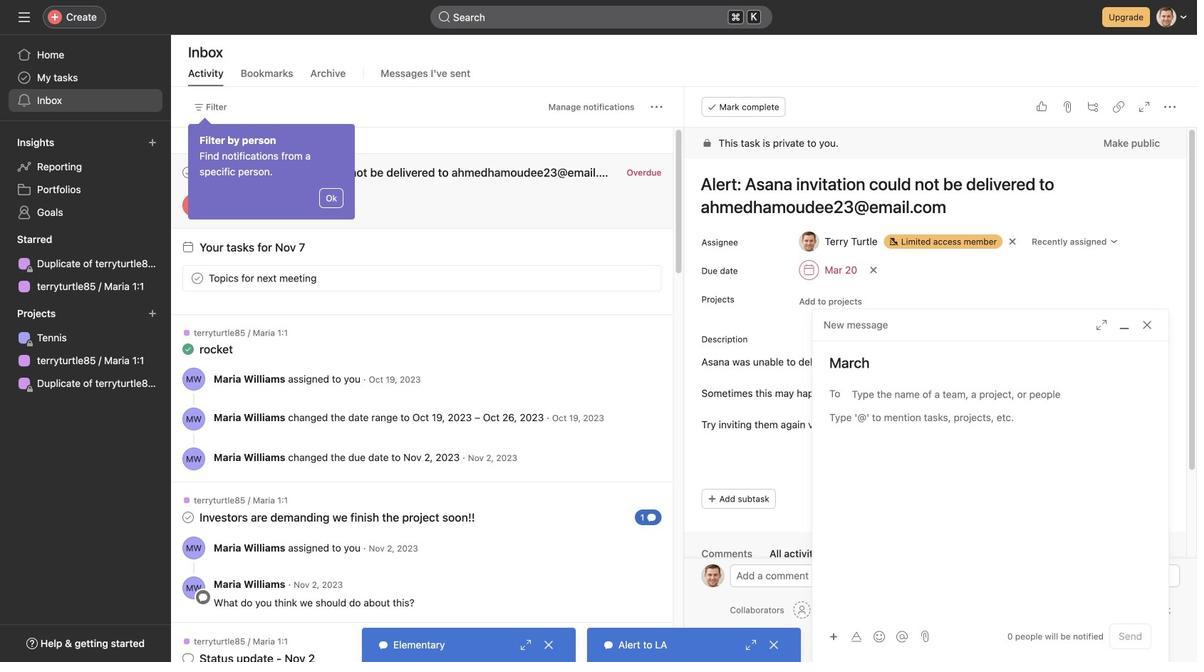 Task type: vqa. For each thing, say whether or not it's contained in the screenshot.
toolbar
yes



Task type: locate. For each thing, give the bounding box(es) containing it.
expand alert to la image
[[746, 639, 757, 651]]

tab list
[[702, 546, 1170, 570]]

Search tasks, projects, and more text field
[[431, 6, 773, 29]]

full screen image
[[1139, 101, 1151, 113]]

global element
[[0, 35, 171, 120]]

status update icon image
[[183, 653, 194, 662]]

more actions image
[[601, 170, 612, 182]]

3 mw image from the top
[[186, 537, 202, 560]]

close image right expand alert to la icon
[[769, 639, 780, 651]]

close image right expand elementary image
[[543, 639, 555, 651]]

Mark complete checkbox
[[189, 270, 206, 287]]

new insights image
[[148, 138, 157, 147]]

leftcount image
[[648, 513, 656, 522]]

0 horizontal spatial close image
[[543, 639, 555, 651]]

tab list inside alert: asana invitation could not be delivered to ahmedhamoudee23@email.com dialog
[[702, 546, 1170, 570]]

dialog
[[813, 309, 1169, 662]]

tt image
[[708, 565, 719, 587]]

at mention image
[[897, 631, 908, 643]]

0 vertical spatial add to bookmarks image
[[623, 170, 635, 182]]

main content
[[685, 128, 1187, 662]]

formatting image
[[851, 631, 863, 643]]

add to bookmarks image left archive notifications "icon"
[[623, 499, 635, 510]]

tooltip
[[188, 120, 355, 220]]

close image
[[1142, 319, 1154, 331], [543, 639, 555, 651], [769, 639, 780, 651]]

add subtask image
[[1088, 101, 1099, 113]]

close image right minimize icon on the top of the page
[[1142, 319, 1154, 331]]

mw image
[[186, 408, 202, 431], [186, 448, 202, 471], [186, 537, 202, 560], [186, 577, 202, 600]]

toolbar
[[824, 626, 915, 647]]

add to bookmarks image
[[623, 170, 635, 182], [623, 499, 635, 510]]

remove assignee image
[[1009, 237, 1017, 246]]

alert: asana invitation could not be delivered to ahmedhamoudee23@email.com dialog
[[685, 87, 1198, 662]]

projects element
[[0, 301, 171, 398]]

add to bookmarks image left archive notification icon
[[623, 170, 635, 182]]

mark complete image
[[189, 270, 206, 287]]

expand popout to full screen image
[[1096, 319, 1108, 331]]

Task Name text field
[[692, 168, 1170, 223]]

1 horizontal spatial close image
[[769, 639, 780, 651]]

1 vertical spatial add to bookmarks image
[[623, 499, 635, 510]]

None field
[[431, 6, 773, 29]]

2 mw image from the top
[[186, 448, 202, 471]]



Task type: describe. For each thing, give the bounding box(es) containing it.
minimize image
[[1119, 319, 1131, 331]]

expand elementary image
[[520, 639, 532, 651]]

Add subject text field
[[813, 353, 1169, 373]]

new project or portfolio image
[[148, 309, 157, 318]]

archive notifications image
[[646, 499, 658, 510]]

2 horizontal spatial close image
[[1142, 319, 1154, 331]]

description document
[[686, 354, 1170, 433]]

copy task link image
[[1114, 101, 1125, 113]]

starred element
[[0, 227, 171, 301]]

archive notification image
[[646, 170, 658, 182]]

more actions image
[[651, 101, 663, 113]]

prominent image
[[439, 11, 451, 23]]

attachments: add a file to this task, alert: asana invitation could not be delivered to ahmedhamoudee23@email.com image
[[1062, 101, 1074, 113]]

clear due date image
[[870, 266, 878, 274]]

close image for expand elementary image
[[543, 639, 555, 651]]

0 likes. click to like this task image
[[1037, 101, 1048, 113]]

close image for expand alert to la icon
[[769, 639, 780, 651]]

more actions for this task image
[[1165, 101, 1176, 113]]

main content inside alert: asana invitation could not be delivered to ahmedhamoudee23@email.com dialog
[[685, 128, 1187, 662]]

mw image
[[186, 368, 202, 391]]

1 add to bookmarks image from the top
[[623, 170, 635, 182]]

Type the name of a team, a project, or people text field
[[852, 386, 1144, 403]]

insert an object image
[[830, 633, 838, 641]]

hide sidebar image
[[19, 11, 30, 23]]

emoji image
[[874, 631, 885, 643]]

your tasks for nov 7, task element
[[200, 241, 305, 254]]

insights element
[[0, 130, 171, 227]]

4 mw image from the top
[[186, 577, 202, 600]]

2 add to bookmarks image from the top
[[623, 499, 635, 510]]

1 mw image from the top
[[186, 408, 202, 431]]



